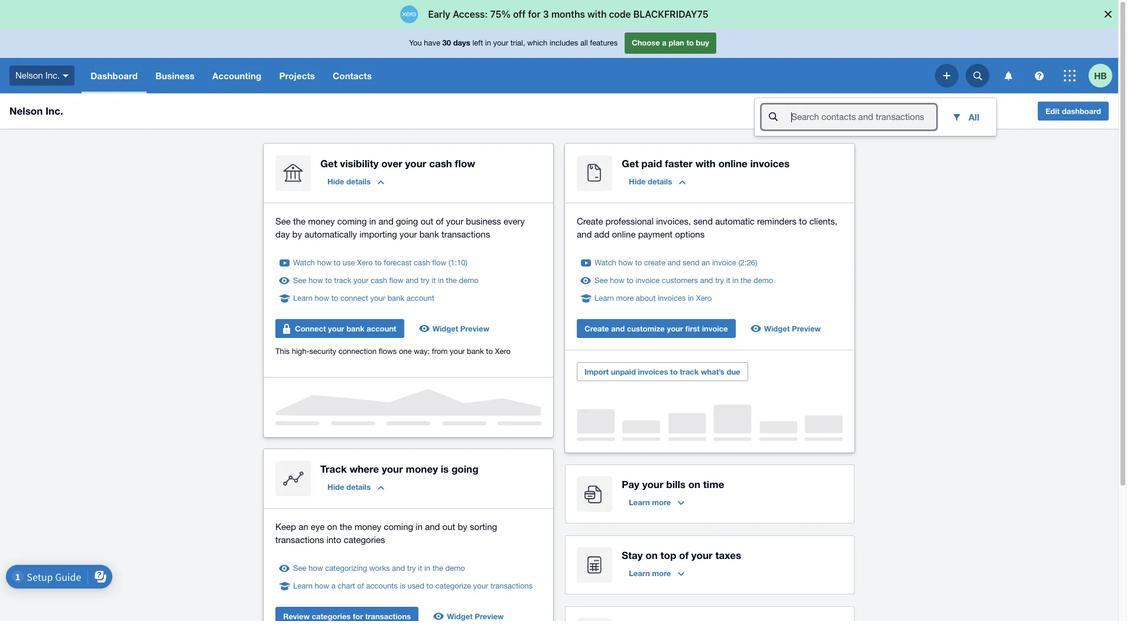 Task type: vqa. For each thing, say whether or not it's contained in the screenshot.
track inside button
yes



Task type: locate. For each thing, give the bounding box(es) containing it.
bank right 'importing'
[[420, 229, 439, 239]]

it down watch how to use xero to forecast cash flow (1:10) link
[[432, 276, 436, 285]]

1 preview from the left
[[460, 324, 490, 333]]

your down see how to track your cash flow and try it in the demo link
[[370, 294, 386, 303]]

hide details for where
[[328, 482, 371, 492]]

get for get paid faster with online invoices
[[622, 157, 639, 170]]

to left clients,
[[799, 216, 807, 226]]

1 vertical spatial by
[[458, 522, 468, 532]]

track
[[334, 276, 351, 285], [680, 367, 699, 377]]

coming up categories
[[384, 522, 413, 532]]

2 widget from the left
[[764, 324, 790, 333]]

details down visibility
[[346, 177, 371, 186]]

track money icon image
[[276, 461, 311, 497]]

2 vertical spatial invoices
[[638, 367, 668, 377]]

to inside 'create professional invoices, send automatic reminders to clients, and add online payment options'
[[799, 216, 807, 226]]

cash inside watch how to use xero to forecast cash flow (1:10) link
[[414, 258, 430, 267]]

it
[[432, 276, 436, 285], [726, 276, 731, 285], [418, 564, 422, 573]]

account up flows
[[367, 324, 397, 333]]

widget preview for invoices
[[764, 324, 821, 333]]

preview
[[460, 324, 490, 333], [792, 324, 821, 333]]

is
[[441, 463, 449, 475], [400, 582, 406, 591]]

about
[[636, 294, 656, 303]]

of left business
[[436, 216, 444, 226]]

learn more button for your
[[622, 493, 692, 512]]

out
[[421, 216, 434, 226], [443, 522, 455, 532]]

on inside keep an eye on the money coming in and out by sorting transactions into categories
[[327, 522, 337, 532]]

0 vertical spatial cash
[[429, 157, 452, 170]]

money up automatically
[[308, 216, 335, 226]]

see down keep
[[293, 564, 306, 573]]

Search contacts and transactions search field
[[790, 106, 936, 128]]

and left customize
[[611, 324, 625, 333]]

0 horizontal spatial money
[[308, 216, 335, 226]]

your left trial,
[[493, 39, 509, 47]]

the up categorize
[[433, 564, 443, 573]]

get for get visibility over your cash flow
[[320, 157, 337, 170]]

0 vertical spatial out
[[421, 216, 434, 226]]

0 vertical spatial a
[[662, 38, 667, 47]]

on right "bills"
[[689, 478, 701, 491]]

see for see how to track your cash flow and try it in the demo
[[293, 276, 306, 285]]

send up see how to invoice customers and try it in the demo
[[683, 258, 700, 267]]

0 horizontal spatial going
[[396, 216, 418, 226]]

the inside the see the money coming in and going out of your business every day by automatically importing your bank transactions
[[293, 216, 306, 226]]

hide details down visibility
[[328, 177, 371, 186]]

0 horizontal spatial watch
[[293, 258, 315, 267]]

see the money coming in and going out of your business every day by automatically importing your bank transactions
[[276, 216, 525, 239]]

0 horizontal spatial xero
[[357, 258, 373, 267]]

create up 'import'
[[585, 324, 609, 333]]

1 vertical spatial money
[[406, 463, 438, 475]]

transactions down business
[[442, 229, 490, 239]]

svg image
[[1064, 70, 1076, 82], [1005, 71, 1013, 80], [1035, 71, 1044, 80], [63, 74, 69, 77]]

1 widget preview from the left
[[433, 324, 490, 333]]

on for time
[[689, 478, 701, 491]]

to left create
[[635, 258, 642, 267]]

1 horizontal spatial by
[[458, 522, 468, 532]]

how left chart
[[315, 582, 329, 591]]

0 horizontal spatial widget preview button
[[414, 319, 497, 338]]

0 vertical spatial money
[[308, 216, 335, 226]]

2 vertical spatial xero
[[495, 347, 511, 356]]

1 horizontal spatial out
[[443, 522, 455, 532]]

get paid faster with online invoices
[[622, 157, 790, 170]]

edit dashboard
[[1046, 106, 1101, 116]]

1 widget preview button from the left
[[414, 319, 497, 338]]

xero inside learn more about invoices in xero link
[[696, 294, 712, 303]]

1 vertical spatial learn more
[[629, 569, 671, 578]]

2 horizontal spatial xero
[[696, 294, 712, 303]]

2 vertical spatial money
[[355, 522, 382, 532]]

widget preview button for flow
[[414, 319, 497, 338]]

0 horizontal spatial widget preview
[[433, 324, 490, 333]]

0 vertical spatial transactions
[[442, 229, 490, 239]]

learn down stay
[[629, 569, 650, 578]]

in inside the see the money coming in and going out of your business every day by automatically importing your bank transactions
[[369, 216, 376, 226]]

learn for bank
[[293, 294, 313, 303]]

1 vertical spatial flow
[[432, 258, 447, 267]]

how for use
[[317, 258, 332, 267]]

0 horizontal spatial out
[[421, 216, 434, 226]]

preview for get paid faster with online invoices
[[792, 324, 821, 333]]

of right chart
[[357, 582, 364, 591]]

coming up automatically
[[337, 216, 367, 226]]

account down see how to track your cash flow and try it in the demo link
[[407, 294, 434, 303]]

the up into
[[340, 522, 352, 532]]

2 vertical spatial of
[[357, 582, 364, 591]]

1 horizontal spatial widget preview
[[764, 324, 821, 333]]

0 vertical spatial create
[[577, 216, 603, 226]]

money right where
[[406, 463, 438, 475]]

online inside 'create professional invoices, send automatic reminders to clients, and add online payment options'
[[612, 229, 636, 239]]

1 widget from the left
[[433, 324, 458, 333]]

stay on top of your taxes
[[622, 549, 742, 562]]

0 vertical spatial more
[[616, 294, 634, 303]]

1 horizontal spatial track
[[680, 367, 699, 377]]

cash right over on the top left
[[429, 157, 452, 170]]

0 vertical spatial nelson inc.
[[15, 70, 60, 80]]

connect
[[341, 294, 368, 303]]

by left sorting
[[458, 522, 468, 532]]

1 horizontal spatial a
[[662, 38, 667, 47]]

sorting
[[470, 522, 497, 532]]

track down use
[[334, 276, 351, 285]]

connection
[[339, 347, 377, 356]]

create for create professional invoices, send automatic reminders to clients, and add online payment options
[[577, 216, 603, 226]]

inc.
[[45, 70, 60, 80], [46, 105, 63, 117]]

create professional invoices, send automatic reminders to clients, and add online payment options
[[577, 216, 838, 239]]

to
[[687, 38, 694, 47], [799, 216, 807, 226], [334, 258, 341, 267], [375, 258, 382, 267], [635, 258, 642, 267], [325, 276, 332, 285], [627, 276, 634, 285], [332, 294, 338, 303], [486, 347, 493, 356], [671, 367, 678, 377], [427, 582, 433, 591]]

0 vertical spatial of
[[436, 216, 444, 226]]

nelson
[[15, 70, 43, 80], [9, 105, 43, 117]]

banner
[[0, 28, 1119, 136]]

see for see how categorizing works and try it in the demo
[[293, 564, 306, 573]]

a
[[662, 38, 667, 47], [332, 582, 336, 591]]

1 horizontal spatial account
[[407, 294, 434, 303]]

1 vertical spatial coming
[[384, 522, 413, 532]]

banking icon image
[[276, 155, 311, 191]]

0 vertical spatial by
[[292, 229, 302, 239]]

account inside button
[[367, 324, 397, 333]]

1 horizontal spatial online
[[719, 157, 748, 170]]

0 horizontal spatial a
[[332, 582, 336, 591]]

get visibility over your cash flow
[[320, 157, 475, 170]]

invoice
[[712, 258, 737, 267], [636, 276, 660, 285], [702, 324, 728, 333]]

1 vertical spatial of
[[679, 549, 689, 562]]

coming inside keep an eye on the money coming in and out by sorting transactions into categories
[[384, 522, 413, 532]]

to left what's
[[671, 367, 678, 377]]

business
[[466, 216, 501, 226]]

2 get from the left
[[622, 157, 639, 170]]

more inside learn more about invoices in xero link
[[616, 294, 634, 303]]

features
[[590, 39, 618, 47]]

invoice left (2:26)
[[712, 258, 737, 267]]

see inside the see the money coming in and going out of your business every day by automatically importing your bank transactions
[[276, 216, 291, 226]]

watch down add
[[595, 258, 617, 267]]

dialog
[[0, 0, 1128, 28]]

chart
[[338, 582, 355, 591]]

1 vertical spatial track
[[680, 367, 699, 377]]

1 vertical spatial inc.
[[46, 105, 63, 117]]

create inside button
[[585, 324, 609, 333]]

learn more about invoices in xero
[[595, 294, 712, 303]]

1 vertical spatial more
[[652, 498, 671, 507]]

going
[[396, 216, 418, 226], [452, 463, 479, 475]]

inc. inside 'popup button'
[[45, 70, 60, 80]]

on up into
[[327, 522, 337, 532]]

how left create
[[619, 258, 633, 267]]

0 vertical spatial learn more
[[629, 498, 671, 507]]

and inside button
[[611, 324, 625, 333]]

1 vertical spatial cash
[[414, 258, 430, 267]]

customers
[[662, 276, 698, 285]]

xero
[[357, 258, 373, 267], [696, 294, 712, 303], [495, 347, 511, 356]]

to up learn more about invoices in xero
[[627, 276, 634, 285]]

your left first
[[667, 324, 683, 333]]

import unpaid invoices to track what's due button
[[577, 362, 748, 381]]

on for the
[[327, 522, 337, 532]]

see up 'day'
[[276, 216, 291, 226]]

how left connect
[[315, 294, 329, 303]]

of right 'top'
[[679, 549, 689, 562]]

0 horizontal spatial is
[[400, 582, 406, 591]]

and left add
[[577, 229, 592, 239]]

hide details button for paid
[[622, 172, 693, 191]]

a inside banner
[[662, 38, 667, 47]]

1 vertical spatial online
[[612, 229, 636, 239]]

see up connect
[[293, 276, 306, 285]]

paid
[[642, 157, 662, 170]]

invoices preview bar graph image
[[577, 405, 843, 441]]

and up 'importing'
[[379, 216, 394, 226]]

an inside watch how to create and send an invoice (2:26) link
[[702, 258, 710, 267]]

hb
[[1094, 70, 1107, 81]]

cash down watch how to use xero to forecast cash flow (1:10) link
[[371, 276, 387, 285]]

1 vertical spatial xero
[[696, 294, 712, 303]]

bank inside the see the money coming in and going out of your business every day by automatically importing your bank transactions
[[420, 229, 439, 239]]

widget preview for flow
[[433, 324, 490, 333]]

2 horizontal spatial money
[[406, 463, 438, 475]]

of inside the see the money coming in and going out of your business every day by automatically importing your bank transactions
[[436, 216, 444, 226]]

learn more button down 'top'
[[622, 564, 692, 583]]

money
[[308, 216, 335, 226], [406, 463, 438, 475], [355, 522, 382, 532]]

1 watch from the left
[[293, 258, 315, 267]]

and right customers
[[700, 276, 713, 285]]

learn for accounts
[[293, 582, 313, 591]]

hide down visibility
[[328, 177, 344, 186]]

accounting button
[[204, 58, 270, 93]]

watch for get paid faster with online invoices
[[595, 258, 617, 267]]

learn how to connect your bank account link
[[293, 293, 434, 304]]

it right customers
[[726, 276, 731, 285]]

2 vertical spatial transactions
[[491, 582, 533, 591]]

hide
[[328, 177, 344, 186], [629, 177, 646, 186], [328, 482, 344, 492]]

accounts
[[366, 582, 398, 591]]

get
[[320, 157, 337, 170], [622, 157, 639, 170]]

learn more button for on
[[622, 564, 692, 583]]

it up used
[[418, 564, 422, 573]]

by right 'day'
[[292, 229, 302, 239]]

see how categorizing works and try it in the demo
[[293, 564, 465, 573]]

0 vertical spatial on
[[689, 478, 701, 491]]

watch how to create and send an invoice (2:26)
[[595, 258, 758, 267]]

how for chart
[[315, 582, 329, 591]]

bank down see how to track your cash flow and try it in the demo link
[[388, 294, 405, 303]]

0 horizontal spatial widget
[[433, 324, 458, 333]]

you
[[409, 39, 422, 47]]

to right used
[[427, 582, 433, 591]]

2 horizontal spatial flow
[[455, 157, 475, 170]]

your up the 'learn how to connect your bank account'
[[354, 276, 369, 285]]

invoices down customers
[[658, 294, 686, 303]]

invoice up about
[[636, 276, 660, 285]]

watch
[[293, 258, 315, 267], [595, 258, 617, 267]]

1 horizontal spatial on
[[646, 549, 658, 562]]

transactions inside the see the money coming in and going out of your business every day by automatically importing your bank transactions
[[442, 229, 490, 239]]

your right categorize
[[473, 582, 489, 591]]

money up categories
[[355, 522, 382, 532]]

None search field
[[762, 105, 936, 129]]

the up automatically
[[293, 216, 306, 226]]

1 horizontal spatial watch
[[595, 258, 617, 267]]

out left sorting
[[443, 522, 455, 532]]

invoice right first
[[702, 324, 728, 333]]

contacts button
[[324, 58, 381, 93]]

your inside learn how to connect your bank account link
[[370, 294, 386, 303]]

0 horizontal spatial preview
[[460, 324, 490, 333]]

unpaid
[[611, 367, 636, 377]]

learn more about invoices in xero link
[[595, 293, 712, 304]]

how for invoice
[[610, 276, 625, 285]]

options
[[675, 229, 705, 239]]

svg image
[[973, 71, 982, 80], [944, 72, 951, 79]]

svg image up the all popup button
[[944, 72, 951, 79]]

create
[[577, 216, 603, 226], [585, 324, 609, 333]]

2 horizontal spatial on
[[689, 478, 701, 491]]

0 horizontal spatial track
[[334, 276, 351, 285]]

1 horizontal spatial get
[[622, 157, 639, 170]]

2 horizontal spatial of
[[679, 549, 689, 562]]

try down watch how to use xero to forecast cash flow (1:10) link
[[421, 276, 430, 285]]

2 watch from the left
[[595, 258, 617, 267]]

1 horizontal spatial xero
[[495, 347, 511, 356]]

try up learn how a chart of accounts is used to categorize your transactions
[[407, 564, 416, 573]]

1 vertical spatial account
[[367, 324, 397, 333]]

none search field inside all group
[[762, 105, 936, 129]]

and left sorting
[[425, 522, 440, 532]]

2 horizontal spatial try
[[716, 276, 724, 285]]

1 vertical spatial invoice
[[636, 276, 660, 285]]

hide details down where
[[328, 482, 371, 492]]

0 horizontal spatial coming
[[337, 216, 367, 226]]

1 horizontal spatial of
[[436, 216, 444, 226]]

invoices icon image
[[577, 155, 613, 191]]

1 horizontal spatial an
[[702, 258, 710, 267]]

how for connect
[[315, 294, 329, 303]]

categorize
[[436, 582, 471, 591]]

1 learn more button from the top
[[622, 493, 692, 512]]

2 learn more button from the top
[[622, 564, 692, 583]]

choose a plan to buy
[[632, 38, 709, 47]]

1 get from the left
[[320, 157, 337, 170]]

0 vertical spatial coming
[[337, 216, 367, 226]]

how left use
[[317, 258, 332, 267]]

create for create and customize your first invoice
[[585, 324, 609, 333]]

0 vertical spatial track
[[334, 276, 351, 285]]

see down add
[[595, 276, 608, 285]]

0 horizontal spatial on
[[327, 522, 337, 532]]

a left plan
[[662, 38, 667, 47]]

and inside keep an eye on the money coming in and out by sorting transactions into categories
[[425, 522, 440, 532]]

learn more button down the pay your bills on time
[[622, 493, 692, 512]]

edit dashboard button
[[1038, 102, 1109, 121]]

details for visibility
[[346, 177, 371, 186]]

how left categorizing
[[309, 564, 323, 573]]

1 horizontal spatial going
[[452, 463, 479, 475]]

navigation
[[82, 58, 935, 93]]

bank up connection
[[347, 324, 365, 333]]

learn more down stay
[[629, 569, 671, 578]]

1 vertical spatial out
[[443, 522, 455, 532]]

2 vertical spatial cash
[[371, 276, 387, 285]]

2 learn more from the top
[[629, 569, 671, 578]]

learn down pay
[[629, 498, 650, 507]]

1 vertical spatial a
[[332, 582, 336, 591]]

hide for where
[[328, 482, 344, 492]]

0 horizontal spatial online
[[612, 229, 636, 239]]

2 widget preview from the left
[[764, 324, 821, 333]]

1 vertical spatial send
[[683, 258, 700, 267]]

invoice inside button
[[702, 324, 728, 333]]

your
[[493, 39, 509, 47], [405, 157, 427, 170], [446, 216, 464, 226], [400, 229, 417, 239], [354, 276, 369, 285], [370, 294, 386, 303], [328, 324, 344, 333], [667, 324, 683, 333], [450, 347, 465, 356], [382, 463, 403, 475], [642, 478, 664, 491], [692, 549, 713, 562], [473, 582, 489, 591]]

in
[[485, 39, 491, 47], [369, 216, 376, 226], [438, 276, 444, 285], [733, 276, 739, 285], [688, 294, 694, 303], [416, 522, 423, 532], [424, 564, 430, 573]]

your right 'importing'
[[400, 229, 417, 239]]

out left business
[[421, 216, 434, 226]]

0 vertical spatial inc.
[[45, 70, 60, 80]]

hide for visibility
[[328, 177, 344, 186]]

hide details button down visibility
[[320, 172, 391, 191]]

watch down automatically
[[293, 258, 315, 267]]

bank right "from"
[[467, 347, 484, 356]]

1 horizontal spatial widget
[[764, 324, 790, 333]]

all group
[[755, 98, 997, 136]]

your right connect
[[328, 324, 344, 333]]

0 vertical spatial account
[[407, 294, 434, 303]]

1 horizontal spatial try
[[421, 276, 430, 285]]

1 vertical spatial on
[[327, 522, 337, 532]]

online
[[719, 157, 748, 170], [612, 229, 636, 239]]

hide details for paid
[[629, 177, 672, 186]]

send up the options
[[694, 216, 713, 226]]

get left paid in the top of the page
[[622, 157, 639, 170]]

track
[[320, 463, 347, 475]]

more down 'top'
[[652, 569, 671, 578]]

taxes icon image
[[577, 547, 613, 583]]

professional
[[606, 216, 654, 226]]

by
[[292, 229, 302, 239], [458, 522, 468, 532]]

2 widget preview button from the left
[[745, 319, 828, 338]]

0 vertical spatial xero
[[357, 258, 373, 267]]

your right where
[[382, 463, 403, 475]]

0 vertical spatial online
[[719, 157, 748, 170]]

2 vertical spatial flow
[[389, 276, 404, 285]]

to up see how to track your cash flow and try it in the demo
[[375, 258, 382, 267]]

online down professional
[[612, 229, 636, 239]]

more down the pay your bills on time
[[652, 498, 671, 507]]

0 vertical spatial going
[[396, 216, 418, 226]]

1 vertical spatial an
[[299, 522, 308, 532]]

0 vertical spatial send
[[694, 216, 713, 226]]

pay
[[622, 478, 640, 491]]

1 horizontal spatial is
[[441, 463, 449, 475]]

1 vertical spatial learn more button
[[622, 564, 692, 583]]

an up see how to invoice customers and try it in the demo
[[702, 258, 710, 267]]

learn more
[[629, 498, 671, 507], [629, 569, 671, 578]]

navigation inside banner
[[82, 58, 935, 93]]

your right "from"
[[450, 347, 465, 356]]

on left 'top'
[[646, 549, 658, 562]]

widget for invoices
[[764, 324, 790, 333]]

watch how to use xero to forecast cash flow (1:10) link
[[293, 257, 468, 269]]

learn left about
[[595, 294, 614, 303]]

details for paid
[[648, 177, 672, 186]]

how up connect
[[309, 276, 323, 285]]

0 vertical spatial an
[[702, 258, 710, 267]]

security
[[310, 347, 336, 356]]

0 horizontal spatial by
[[292, 229, 302, 239]]

navigation containing dashboard
[[82, 58, 935, 93]]

learn more for on
[[629, 569, 671, 578]]

keep
[[276, 522, 296, 532]]

details
[[346, 177, 371, 186], [648, 177, 672, 186], [346, 482, 371, 492]]

2 vertical spatial more
[[652, 569, 671, 578]]

1 learn more from the top
[[629, 498, 671, 507]]

account
[[407, 294, 434, 303], [367, 324, 397, 333]]

dashboard
[[1062, 106, 1101, 116]]

create inside 'create professional invoices, send automatic reminders to clients, and add online payment options'
[[577, 216, 603, 226]]

2 preview from the left
[[792, 324, 821, 333]]

and up customers
[[668, 258, 681, 267]]

a left chart
[[332, 582, 336, 591]]



Task type: describe. For each thing, give the bounding box(es) containing it.
widget for flow
[[433, 324, 458, 333]]

your left 'taxes'
[[692, 549, 713, 562]]

customize
[[627, 324, 665, 333]]

watch how to use xero to forecast cash flow (1:10)
[[293, 258, 468, 267]]

includes
[[550, 39, 578, 47]]

see for see the money coming in and going out of your business every day by automatically importing your bank transactions
[[276, 216, 291, 226]]

business button
[[147, 58, 204, 93]]

dashboard
[[91, 70, 138, 81]]

learn how to connect your bank account
[[293, 294, 434, 303]]

demo up categorize
[[446, 564, 465, 573]]

connect
[[295, 324, 326, 333]]

hide details button for visibility
[[320, 172, 391, 191]]

0 horizontal spatial svg image
[[944, 72, 951, 79]]

1 horizontal spatial it
[[432, 276, 436, 285]]

your inside the 'connect your bank account' button
[[328, 324, 344, 333]]

0 horizontal spatial it
[[418, 564, 422, 573]]

cash inside see how to track your cash flow and try it in the demo link
[[371, 276, 387, 285]]

send inside 'create professional invoices, send automatic reminders to clients, and add online payment options'
[[694, 216, 713, 226]]

stay
[[622, 549, 643, 562]]

0 vertical spatial invoice
[[712, 258, 737, 267]]

which
[[527, 39, 548, 47]]

2 horizontal spatial it
[[726, 276, 731, 285]]

see how categorizing works and try it in the demo link
[[293, 563, 465, 575]]

where
[[350, 463, 379, 475]]

your inside the learn how a chart of accounts is used to categorize your transactions link
[[473, 582, 489, 591]]

visibility
[[340, 157, 379, 170]]

to left buy
[[687, 38, 694, 47]]

0 vertical spatial is
[[441, 463, 449, 475]]

your left business
[[446, 216, 464, 226]]

(2:26)
[[739, 258, 758, 267]]

contacts
[[333, 70, 372, 81]]

demo down (2:26)
[[754, 276, 773, 285]]

reminders
[[757, 216, 797, 226]]

payment
[[638, 229, 673, 239]]

and down forecast
[[406, 276, 419, 285]]

taxes
[[716, 549, 742, 562]]

more for your
[[652, 498, 671, 507]]

bank inside button
[[347, 324, 365, 333]]

hide for paid
[[629, 177, 646, 186]]

learn how a chart of accounts is used to categorize your transactions
[[293, 582, 533, 591]]

0 vertical spatial invoices
[[751, 157, 790, 170]]

learn more for your
[[629, 498, 671, 507]]

categorizing
[[325, 564, 367, 573]]

preview for get visibility over your cash flow
[[460, 324, 490, 333]]

0 horizontal spatial try
[[407, 564, 416, 573]]

details for where
[[346, 482, 371, 492]]

nelson inc. inside 'popup button'
[[15, 70, 60, 80]]

the down (2:26)
[[741, 276, 752, 285]]

see how to track your cash flow and try it in the demo
[[293, 276, 479, 285]]

and inside 'create professional invoices, send automatic reminders to clients, and add online payment options'
[[577, 229, 592, 239]]

in inside keep an eye on the money coming in and out by sorting transactions into categories
[[416, 522, 423, 532]]

by inside the see the money coming in and going out of your business every day by automatically importing your bank transactions
[[292, 229, 302, 239]]

projects button
[[270, 58, 324, 93]]

your right over on the top left
[[405, 157, 427, 170]]

see for see how to invoice customers and try it in the demo
[[595, 276, 608, 285]]

bills icon image
[[577, 477, 613, 512]]

track inside import unpaid invoices to track what's due button
[[680, 367, 699, 377]]

your inside see how to track your cash flow and try it in the demo link
[[354, 276, 369, 285]]

all button
[[943, 105, 989, 129]]

1 horizontal spatial svg image
[[973, 71, 982, 80]]

widget preview button for invoices
[[745, 319, 828, 338]]

how for works
[[309, 564, 323, 573]]

to up the 'learn how to connect your bank account'
[[325, 276, 332, 285]]

invoices inside button
[[638, 367, 668, 377]]

hide details button for where
[[320, 478, 391, 497]]

create and customize your first invoice
[[585, 324, 728, 333]]

how for create
[[619, 258, 633, 267]]

to left connect
[[332, 294, 338, 303]]

see how to invoice customers and try it in the demo link
[[595, 275, 773, 287]]

1 vertical spatial is
[[400, 582, 406, 591]]

track where your money is going
[[320, 463, 479, 475]]

import unpaid invoices to track what's due
[[585, 367, 741, 377]]

your right pay
[[642, 478, 664, 491]]

track inside see how to track your cash flow and try it in the demo link
[[334, 276, 351, 285]]

first
[[686, 324, 700, 333]]

use
[[343, 258, 355, 267]]

30
[[443, 38, 451, 47]]

1 vertical spatial nelson inc.
[[9, 105, 63, 117]]

this high-security connection flows one way: from your bank to xero
[[276, 347, 511, 356]]

categories
[[344, 535, 385, 545]]

one
[[399, 347, 412, 356]]

this
[[276, 347, 290, 356]]

eye
[[311, 522, 325, 532]]

how for track
[[309, 276, 323, 285]]

the down (1:10)
[[446, 276, 457, 285]]

out inside the see the money coming in and going out of your business every day by automatically importing your bank transactions
[[421, 216, 434, 226]]

faster
[[665, 157, 693, 170]]

keep an eye on the money coming in and out by sorting transactions into categories
[[276, 522, 497, 545]]

time
[[703, 478, 725, 491]]

have
[[424, 39, 440, 47]]

days
[[453, 38, 471, 47]]

money inside keep an eye on the money coming in and out by sorting transactions into categories
[[355, 522, 382, 532]]

to right "from"
[[486, 347, 493, 356]]

svg image inside "nelson inc." 'popup button'
[[63, 74, 69, 77]]

to left use
[[334, 258, 341, 267]]

your inside the create and customize your first invoice button
[[667, 324, 683, 333]]

forecast
[[384, 258, 412, 267]]

hb button
[[1089, 58, 1119, 93]]

due
[[727, 367, 741, 377]]

and right works
[[392, 564, 405, 573]]

2 vertical spatial on
[[646, 549, 658, 562]]

transactions inside keep an eye on the money coming in and out by sorting transactions into categories
[[276, 535, 324, 545]]

from
[[432, 347, 448, 356]]

1 horizontal spatial flow
[[432, 258, 447, 267]]

1 vertical spatial nelson
[[9, 105, 43, 117]]

1 vertical spatial invoices
[[658, 294, 686, 303]]

out inside keep an eye on the money coming in and out by sorting transactions into categories
[[443, 522, 455, 532]]

banner containing hb
[[0, 28, 1119, 136]]

plan
[[669, 38, 685, 47]]

banking preview line graph image
[[276, 390, 542, 426]]

high-
[[292, 347, 310, 356]]

to inside button
[[671, 367, 678, 377]]

over
[[381, 157, 403, 170]]

you have 30 days left in your trial, which includes all features
[[409, 38, 618, 47]]

coming inside the see the money coming in and going out of your business every day by automatically importing your bank transactions
[[337, 216, 367, 226]]

your inside you have 30 days left in your trial, which includes all features
[[493, 39, 509, 47]]

business
[[155, 70, 195, 81]]

automatically
[[305, 229, 357, 239]]

hide details for visibility
[[328, 177, 371, 186]]

bills
[[666, 478, 686, 491]]

see how to invoice customers and try it in the demo
[[595, 276, 773, 285]]

create and customize your first invoice button
[[577, 319, 736, 338]]

left
[[473, 39, 483, 47]]

connect your bank account button
[[276, 319, 404, 338]]

going inside the see the money coming in and going out of your business every day by automatically importing your bank transactions
[[396, 216, 418, 226]]

an inside keep an eye on the money coming in and out by sorting transactions into categories
[[299, 522, 308, 532]]

learn for xero
[[595, 294, 614, 303]]

every
[[504, 216, 525, 226]]

projects
[[279, 70, 315, 81]]

top
[[661, 549, 677, 562]]

money inside the see the money coming in and going out of your business every day by automatically importing your bank transactions
[[308, 216, 335, 226]]

day
[[276, 229, 290, 239]]

0 horizontal spatial of
[[357, 582, 364, 591]]

trial,
[[511, 39, 525, 47]]

invoices,
[[656, 216, 691, 226]]

what's
[[701, 367, 725, 377]]

watch for get visibility over your cash flow
[[293, 258, 315, 267]]

the inside keep an eye on the money coming in and out by sorting transactions into categories
[[340, 522, 352, 532]]

xero inside watch how to use xero to forecast cash flow (1:10) link
[[357, 258, 373, 267]]

clients,
[[810, 216, 838, 226]]

create
[[644, 258, 666, 267]]

demo down (1:10)
[[459, 276, 479, 285]]

nelson inside 'popup button'
[[15, 70, 43, 80]]

see how to track your cash flow and try it in the demo link
[[293, 275, 479, 287]]

works
[[369, 564, 390, 573]]

automatic
[[716, 216, 755, 226]]

importing
[[360, 229, 397, 239]]

buy
[[696, 38, 709, 47]]

used
[[408, 582, 425, 591]]

by inside keep an eye on the money coming in and out by sorting transactions into categories
[[458, 522, 468, 532]]

more for on
[[652, 569, 671, 578]]

into
[[327, 535, 341, 545]]

in inside you have 30 days left in your trial, which includes all features
[[485, 39, 491, 47]]

1 vertical spatial going
[[452, 463, 479, 475]]

and inside the see the money coming in and going out of your business every day by automatically importing your bank transactions
[[379, 216, 394, 226]]

watch how to create and send an invoice (2:26) link
[[595, 257, 758, 269]]

pay your bills on time
[[622, 478, 725, 491]]

add
[[594, 229, 610, 239]]

dashboard link
[[82, 58, 147, 93]]

(1:10)
[[449, 258, 468, 267]]

all
[[581, 39, 588, 47]]

0 horizontal spatial flow
[[389, 276, 404, 285]]

0 vertical spatial flow
[[455, 157, 475, 170]]



